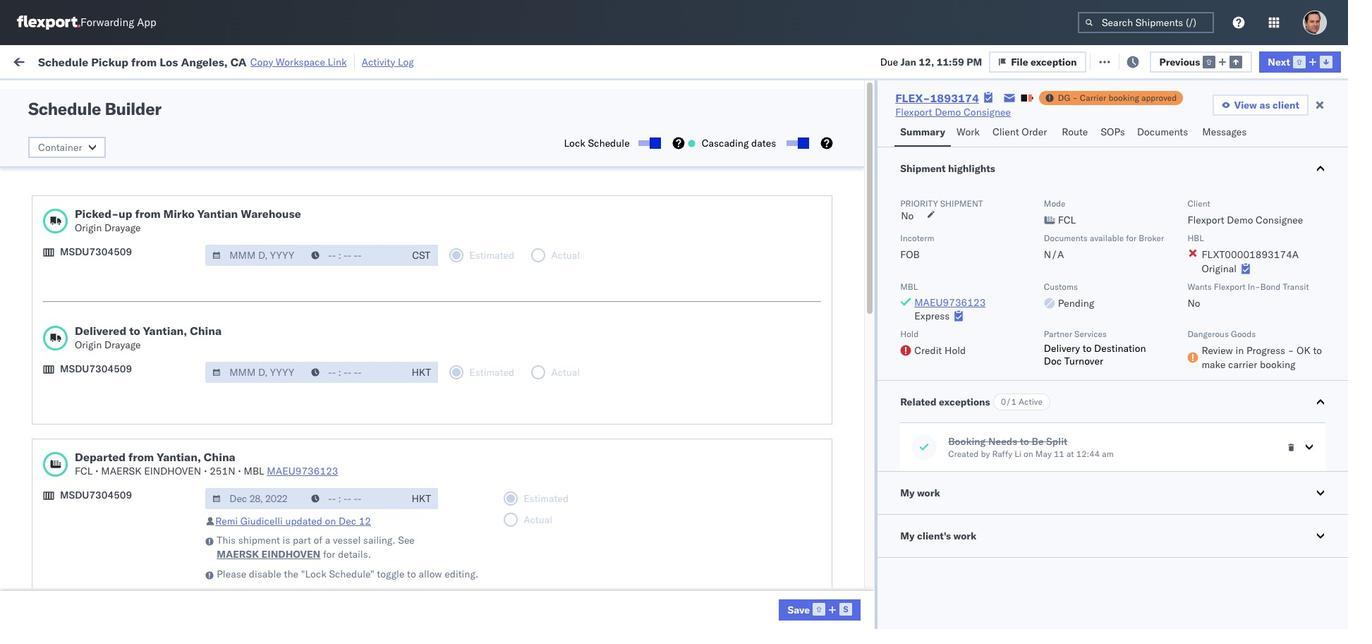 Task type: locate. For each thing, give the bounding box(es) containing it.
upload customs clearance documents
[[32, 247, 208, 260], [32, 496, 208, 509]]

1 horizontal spatial •
[[204, 465, 207, 478]]

3 lhuu7894563, from the top
[[914, 341, 987, 354]]

1 gaurav jawla from the top
[[1196, 124, 1255, 137]]

mbl/mawb numbers button
[[1003, 112, 1175, 126]]

2130384 for schedule delivery appointment
[[848, 528, 891, 540]]

11:00 down warehouse at the top left
[[238, 248, 266, 261]]

0 vertical spatial msdu7304509
[[60, 246, 132, 258]]

30, for schedule pickup from rotterdam, netherlands
[[322, 559, 338, 571]]

uetu5238478 for schedule pickup from los angeles, ca
[[989, 279, 1058, 292]]

shipment for priority
[[941, 198, 984, 209]]

ceau7522281, down priority shipment at the top of the page
[[914, 217, 986, 229]]

1 integration from the top
[[647, 403, 695, 416]]

11:00 pm pst, nov 8, 2022
[[238, 248, 367, 261]]

confirm for confirm pickup from rotterdam, netherlands
[[32, 582, 69, 595]]

departed from yantian, china fcl • maersk eindhoven • 251n • mbl maeu9736123
[[75, 450, 338, 478]]

3 pdt, from the top
[[286, 217, 309, 230]]

1 gaurav from the top
[[1196, 124, 1228, 137]]

my up filtered
[[14, 51, 37, 71]]

needs
[[989, 436, 1018, 448]]

3 gvcu5265864 from the top
[[914, 496, 983, 509]]

confirm inside button
[[32, 341, 69, 353]]

2 horizontal spatial on
[[1024, 449, 1034, 460]]

MMM D, YYYY text field
[[206, 362, 306, 383], [206, 488, 306, 510]]

2 savant from the top
[[1228, 341, 1259, 354]]

1889466 for confirm pickup from los angeles, ca
[[848, 341, 891, 354]]

china for departed from yantian, china
[[204, 450, 236, 464]]

schedule delivery appointment link up confirm pickup from rotterdam, netherlands
[[32, 526, 174, 540]]

1 vertical spatial work
[[957, 126, 980, 138]]

lhuu7894563, up express
[[914, 279, 987, 292]]

1 vertical spatial 11:59 pm pdt, nov 4, 2022
[[238, 186, 368, 199]]

delivery up confirm pickup from rotterdam, netherlands
[[77, 527, 113, 540]]

updated
[[285, 515, 323, 528]]

1 horizontal spatial booking
[[1261, 359, 1296, 371]]

maeu9736123 button up express
[[915, 296, 986, 309]]

gvcu5265864 for 8:30 pm pst, jan 23, 2023
[[914, 434, 983, 447]]

maeu9736123 down 8:30 pm pst, jan 23, 2023 at the left bottom
[[267, 465, 338, 478]]

from for 1st schedule pickup from rotterdam, netherlands button from the bottom of the page
[[110, 551, 130, 564]]

1 horizontal spatial maeu9736123 button
[[915, 296, 986, 309]]

2 netherlands from the top
[[32, 565, 88, 578]]

0 vertical spatial hold
[[901, 329, 919, 340]]

lock schedule
[[564, 137, 630, 150]]

1 vertical spatial -- : -- -- text field
[[304, 488, 405, 510]]

demo up flxt00001893174a
[[1228, 214, 1254, 227]]

gaurav
[[1196, 124, 1228, 137], [1196, 186, 1228, 199]]

1 horizontal spatial consignee
[[1257, 214, 1304, 227]]

: for status
[[102, 87, 105, 98]]

confirm inside confirm pickup from rotterdam, netherlands
[[32, 582, 69, 595]]

flex-2130384 down flex-1662119
[[818, 528, 891, 540]]

ceau7522281, hlxu6269489, hlxu8034992 for upload customs clearance documents
[[914, 248, 1133, 260]]

msdu7304509 down confirm pickup from los angeles, ca button
[[60, 363, 132, 376]]

my work up filtered by:
[[14, 51, 77, 71]]

1 vertical spatial 5:30
[[238, 559, 260, 571]]

0 vertical spatial work
[[40, 51, 77, 71]]

0 horizontal spatial on
[[325, 515, 336, 528]]

shipment
[[941, 198, 984, 209], [238, 534, 280, 547]]

to inside review in progress - ok to make carrier booking
[[1314, 344, 1323, 357]]

1 horizontal spatial demo
[[1228, 214, 1254, 227]]

maersk inside departed from yantian, china fcl • maersk eindhoven • 251n • mbl maeu9736123
[[101, 465, 142, 478]]

1 vertical spatial schedule pickup from rotterdam, netherlands
[[32, 551, 183, 578]]

0 vertical spatial nyku9743990
[[914, 527, 983, 540]]

appointment up up
[[116, 185, 174, 198]]

to right the ok
[[1314, 344, 1323, 357]]

1 vertical spatial mbl
[[244, 465, 265, 478]]

gvcu5265864 up created
[[914, 434, 983, 447]]

0 horizontal spatial demo
[[935, 106, 962, 119]]

1 vertical spatial maersk
[[217, 548, 259, 561]]

ceau7522281, hlxu6269489, hlxu8034992 for schedule pickup from los angeles, ca
[[914, 217, 1133, 229]]

nov for schedule pickup from los angeles, ca
[[311, 217, 329, 230]]

12:44
[[1077, 449, 1101, 460]]

picked-up from mirko yantian warehouse origin drayage
[[75, 207, 301, 234]]

2 vertical spatial 11:59 pm pdt, nov 4, 2022
[[238, 217, 368, 230]]

copy
[[250, 55, 273, 68]]

for down a
[[323, 548, 336, 561]]

for up builder
[[135, 87, 147, 98]]

0 vertical spatial mbl
[[901, 282, 919, 292]]

schedule for second schedule delivery appointment button from the top
[[32, 310, 74, 322]]

5 integration test account - karl lagerfeld from the top
[[647, 559, 830, 571]]

client inside the "client flexport demo consignee incoterm fob"
[[1188, 198, 1211, 209]]

8:30 for 8:30 pm pst, jan 23, 2023
[[238, 434, 260, 447]]

8 ocean fcl from the top
[[454, 559, 503, 571]]

schedule pickup from rotterdam, netherlands button
[[32, 426, 211, 456], [32, 550, 211, 580]]

1 confirm from the top
[[32, 341, 69, 353]]

flex-1662119
[[818, 466, 891, 478]]

4 schedule pickup from los angeles, ca link from the top
[[32, 278, 206, 292]]

confirm pickup from los angeles, ca button
[[32, 340, 201, 355]]

appointment up delivered to yantian, china origin drayage
[[116, 310, 174, 322]]

0 vertical spatial 24,
[[326, 372, 341, 385]]

1 uetu5238478 from the top
[[989, 279, 1058, 292]]

0 vertical spatial clearance
[[109, 247, 155, 260]]

hkt
[[412, 366, 431, 379], [412, 493, 431, 505]]

test123456 for schedule pickup from los angeles, ca
[[1010, 217, 1070, 230]]

from inside button
[[104, 341, 125, 353]]

netherlands for 11:00
[[32, 596, 88, 609]]

abcdefg78456546 for schedule pickup from los angeles, ca
[[1010, 279, 1105, 292]]

consignee inside the "client flexport demo consignee incoterm fob"
[[1257, 214, 1304, 227]]

0 vertical spatial flex-2130384
[[818, 528, 891, 540]]

1 drayage from the top
[[104, 222, 141, 234]]

0 horizontal spatial maeu9736123 button
[[267, 465, 338, 478]]

4 lagerfeld from the top
[[788, 528, 830, 540]]

omkar for lhuu7894563, uetu5238478
[[1196, 341, 1226, 354]]

exception up approved
[[1127, 55, 1173, 67]]

schedule for first schedule pickup from rotterdam, netherlands button from the top
[[32, 427, 74, 439]]

None checkbox
[[639, 140, 658, 146], [787, 140, 807, 146], [639, 140, 658, 146], [787, 140, 807, 146]]

1 horizontal spatial for
[[323, 548, 336, 561]]

flex-1846748 button
[[795, 120, 894, 140], [795, 120, 894, 140], [795, 151, 894, 171], [795, 151, 894, 171], [795, 182, 894, 202], [795, 182, 894, 202], [795, 214, 894, 233], [795, 214, 894, 233], [795, 245, 894, 264], [795, 245, 894, 264]]

schedule pickup from los angeles, ca down builder
[[32, 123, 206, 136]]

rotterdam, for 11:00 pm pst, feb 2, 2023
[[127, 582, 178, 595]]

pm
[[967, 55, 983, 68], [268, 155, 284, 168], [268, 186, 284, 199], [268, 217, 284, 230], [268, 248, 284, 261], [262, 434, 278, 447], [268, 466, 284, 478], [262, 497, 278, 509], [262, 528, 278, 540], [262, 559, 278, 571], [268, 590, 284, 602]]

origin down delivered
[[75, 339, 102, 352]]

1 vertical spatial gaurav jawla
[[1196, 186, 1255, 199]]

0 horizontal spatial client
[[993, 126, 1020, 138]]

1 lhuu7894563, uetu5238478 from the top
[[914, 279, 1058, 292]]

1 vertical spatial 11:00
[[238, 590, 266, 602]]

work button
[[952, 119, 987, 147]]

jaehyung choi - test origin agent
[[1196, 403, 1349, 416]]

0 vertical spatial at
[[281, 55, 290, 67]]

partner services delivery to destination doc turnover
[[1045, 329, 1147, 368]]

lhuu7894563, uetu5238478 for schedule delivery appointment
[[914, 310, 1058, 323]]

shipment up maersk eindhoven link
[[238, 534, 280, 547]]

2 flex-2130384 from the top
[[818, 559, 891, 571]]

karl
[[768, 403, 786, 416], [768, 434, 786, 447], [768, 497, 786, 509], [768, 528, 786, 540], [768, 559, 786, 571], [768, 590, 786, 602]]

ca for fifth schedule pickup from los angeles, ca button from the bottom
[[193, 123, 206, 136]]

filtered
[[14, 86, 48, 99]]

eindhoven
[[144, 465, 201, 478], [262, 548, 321, 561]]

link
[[328, 55, 347, 68]]

ceau7522281, down flexport demo consignee link
[[914, 124, 986, 136]]

ceau7522281, down "incoterm"
[[914, 248, 986, 260]]

2 5:30 from the top
[[238, 559, 260, 571]]

• right the 251n
[[238, 465, 241, 478]]

to down services
[[1083, 342, 1092, 355]]

lhuu7894563, down express
[[914, 341, 987, 354]]

nyku9743990 for schedule delivery appointment
[[914, 527, 983, 540]]

due
[[881, 55, 899, 68]]

1 vertical spatial yantian,
[[157, 450, 201, 464]]

no inside wants flexport in-bond transit no
[[1188, 297, 1201, 310]]

documents
[[1138, 126, 1189, 138], [1045, 233, 1088, 244], [157, 247, 208, 260], [157, 496, 208, 509]]

ceau7522281, for upload customs clearance documents
[[914, 248, 986, 260]]

2 4, from the top
[[332, 186, 341, 199]]

bosch
[[550, 124, 578, 137], [647, 124, 674, 137], [550, 155, 578, 168], [647, 155, 674, 168], [550, 186, 578, 199], [647, 186, 674, 199], [550, 248, 578, 261], [550, 372, 578, 385]]

ocean fcl
[[454, 155, 503, 168], [454, 186, 503, 199], [454, 248, 503, 261], [454, 372, 503, 385], [454, 434, 503, 447], [454, 497, 503, 509], [454, 528, 503, 540], [454, 559, 503, 571], [454, 590, 503, 602]]

appointment up departed
[[116, 403, 174, 415]]

active
[[1019, 397, 1043, 407]]

2 lhuu7894563, uetu5238478 from the top
[[914, 310, 1058, 323]]

eindhoven inside departed from yantian, china fcl • maersk eindhoven • 251n • mbl maeu9736123
[[144, 465, 201, 478]]

lhuu7894563, uetu5238478 for schedule pickup from los angeles, ca
[[914, 279, 1058, 292]]

2 schedule pickup from los angeles, ca button from the top
[[32, 154, 206, 169]]

4 test123456 from the top
[[1010, 217, 1070, 230]]

rotterdam, inside confirm pickup from rotterdam, netherlands
[[127, 582, 178, 595]]

confirm pickup from los angeles, ca
[[32, 341, 201, 353]]

app
[[137, 16, 156, 29]]

container down workitem
[[38, 141, 82, 154]]

confirm for confirm pickup from los angeles, ca
[[32, 341, 69, 353]]

client flexport demo consignee incoterm fob
[[901, 198, 1304, 261]]

client left "order"
[[993, 126, 1020, 138]]

2130384 down 1662119
[[848, 528, 891, 540]]

work inside my client's work "button"
[[954, 530, 977, 543]]

1 vertical spatial jawla
[[1230, 186, 1255, 199]]

lock
[[564, 137, 586, 150]]

angeles, for 1st schedule pickup from los angeles, ca link from the bottom
[[151, 465, 190, 478]]

no down priority
[[902, 210, 914, 222]]

file exception
[[1107, 55, 1173, 67], [1012, 55, 1078, 68]]

carrier
[[1229, 359, 1258, 371]]

2 vertical spatial 4,
[[332, 217, 341, 230]]

1 vertical spatial shipment
[[238, 534, 280, 547]]

booking right carrier
[[1109, 92, 1140, 103]]

destination
[[1095, 342, 1147, 355]]

previous
[[1160, 55, 1201, 68]]

6 resize handle column header from the left
[[771, 109, 788, 630]]

cascading dates
[[702, 137, 777, 150]]

maeu9736123 button down 8:30 pm pst, jan 23, 2023 at the left bottom
[[267, 465, 338, 478]]

schedule for fifth schedule pickup from los angeles, ca button from the top
[[32, 465, 74, 478]]

2 -- : -- -- text field from the top
[[304, 488, 405, 510]]

ca for confirm pickup from los angeles, ca button
[[187, 341, 201, 353]]

maeu9736123 inside departed from yantian, china fcl • maersk eindhoven • 251n • mbl maeu9736123
[[267, 465, 338, 478]]

schedule for 2nd schedule delivery appointment button from the bottom of the page
[[32, 403, 74, 415]]

: left ready
[[102, 87, 105, 98]]

0 horizontal spatial at
[[281, 55, 290, 67]]

workitem button
[[8, 112, 216, 126]]

3 flex-2130387 from the top
[[818, 497, 891, 509]]

3 resize handle column header from the left
[[430, 109, 446, 630]]

1 horizontal spatial at
[[1067, 449, 1075, 460]]

created
[[949, 449, 979, 460]]

1 horizontal spatial shipment
[[941, 198, 984, 209]]

flexport for no
[[1215, 282, 1246, 292]]

numbers for mbl/mawb numbers
[[1062, 115, 1097, 126]]

angeles, for 2nd schedule pickup from los angeles, ca link from the top
[[151, 154, 190, 167]]

1 vertical spatial flexport
[[1188, 214, 1225, 227]]

5:30 pm pst, jan 30, 2023
[[238, 528, 364, 540], [238, 559, 364, 571]]

eindhoven down the is
[[262, 548, 321, 561]]

schedule pickup from los angeles, ca up upload customs clearance documents button
[[32, 216, 206, 229]]

0 vertical spatial savant
[[1228, 155, 1259, 168]]

2 horizontal spatial work
[[954, 530, 977, 543]]

jan right the
[[304, 559, 320, 571]]

0 vertical spatial my work
[[14, 51, 77, 71]]

uetu5238478 up partner
[[989, 310, 1058, 323]]

3 flex-1889466 from the top
[[818, 341, 891, 354]]

abcdefg78456546 down doc
[[1010, 372, 1105, 385]]

1 vertical spatial container
[[38, 141, 82, 154]]

no right snoozed
[[334, 87, 345, 98]]

2 2130384 from the top
[[848, 559, 891, 571]]

savant down goods
[[1228, 341, 1259, 354]]

lhuu7894563,
[[914, 279, 987, 292], [914, 310, 987, 323], [914, 341, 987, 354], [914, 372, 987, 385]]

to inside delivered to yantian, china origin drayage
[[129, 324, 140, 338]]

0 vertical spatial 11:59 pm pdt, nov 4, 2022
[[238, 155, 368, 168]]

flexport inside wants flexport in-bond transit no
[[1215, 282, 1246, 292]]

0 vertical spatial 8:30
[[238, 434, 260, 447]]

5 lagerfeld from the top
[[788, 559, 830, 571]]

1 jawla from the top
[[1230, 124, 1255, 137]]

lhuu7894563, up related exceptions
[[914, 372, 987, 385]]

upload inside button
[[32, 247, 65, 260]]

origin down picked-
[[75, 222, 102, 234]]

4 schedule delivery appointment link from the top
[[32, 526, 174, 540]]

origin for delivered
[[75, 339, 102, 352]]

0 vertical spatial dec
[[305, 372, 323, 385]]

- inside review in progress - ok to make carrier booking
[[1289, 344, 1295, 357]]

on right 205
[[346, 55, 357, 67]]

3 integration from the top
[[647, 497, 695, 509]]

2130384 for schedule pickup from rotterdam, netherlands
[[848, 559, 891, 571]]

priority shipment
[[901, 198, 984, 209]]

flexport inside the "client flexport demo consignee incoterm fob"
[[1188, 214, 1225, 227]]

schedule delivery appointment for second schedule delivery appointment button from the top
[[32, 310, 174, 322]]

jawla down view
[[1230, 124, 1255, 137]]

1 horizontal spatial dec
[[339, 515, 357, 528]]

abcdefg78456546
[[1010, 279, 1105, 292], [1010, 310, 1105, 323], [1010, 341, 1105, 354], [1010, 372, 1105, 385]]

clearance down up
[[109, 247, 155, 260]]

2 schedule delivery appointment from the top
[[32, 310, 174, 322]]

container numbers button
[[907, 107, 989, 132]]

1 2130384 from the top
[[848, 528, 891, 540]]

6 ocean fcl from the top
[[454, 497, 503, 509]]

angeles, inside button
[[146, 341, 185, 353]]

by:
[[51, 86, 65, 99]]

1 vertical spatial nyku9743990
[[914, 558, 983, 571]]

2 hlxu8034992 from the top
[[1064, 155, 1133, 167]]

work down abcd1234560
[[918, 487, 941, 500]]

omkar down dangerous
[[1196, 341, 1226, 354]]

from for first schedule pickup from rotterdam, netherlands button from the top
[[110, 427, 130, 439]]

1 nyku9743990 from the top
[[914, 527, 983, 540]]

0 vertical spatial schedule pickup from rotterdam, netherlands
[[32, 427, 183, 454]]

client's
[[918, 530, 952, 543]]

ceau7522281, down shipment highlights
[[914, 186, 986, 198]]

container for container
[[38, 141, 82, 154]]

my inside my client's work "button"
[[901, 530, 915, 543]]

from for fifth schedule pickup from los angeles, ca button from the top
[[110, 465, 130, 478]]

1 vertical spatial client
[[1188, 198, 1211, 209]]

1 horizontal spatial hold
[[945, 344, 967, 357]]

hlxu8034992 for schedule delivery appointment
[[1064, 186, 1133, 198]]

4 1846748 from the top
[[848, 217, 891, 230]]

fcl inside departed from yantian, china fcl • maersk eindhoven • 251n • mbl maeu9736123
[[75, 465, 93, 478]]

los for confirm pickup from los angeles, ca button
[[127, 341, 143, 353]]

flex-2130384 for schedule delivery appointment
[[818, 528, 891, 540]]

1 vertical spatial upload
[[32, 496, 65, 509]]

gvcu5265864 down abcd1234560
[[914, 496, 983, 509]]

0 vertical spatial upload
[[32, 247, 65, 260]]

next button
[[1260, 51, 1342, 72]]

mbl
[[901, 282, 919, 292], [244, 465, 265, 478]]

0 vertical spatial maersk
[[101, 465, 142, 478]]

6:00
[[238, 372, 260, 385]]

hlxu6269489, for schedule delivery appointment
[[989, 186, 1061, 198]]

netherlands inside confirm pickup from rotterdam, netherlands
[[32, 596, 88, 609]]

0 vertical spatial eindhoven
[[144, 465, 201, 478]]

filtered by:
[[14, 86, 65, 99]]

ca inside button
[[187, 341, 201, 353]]

container
[[914, 109, 952, 120], [38, 141, 82, 154]]

yantian, for to
[[143, 324, 187, 338]]

7 resize handle column header from the left
[[890, 109, 907, 630]]

on down 28, at the left bottom
[[325, 515, 336, 528]]

omkar savant down "dangerous goods"
[[1196, 341, 1259, 354]]

1 vertical spatial omkar
[[1196, 341, 1226, 354]]

customs inside button
[[67, 247, 107, 260]]

1 vertical spatial china
[[204, 450, 236, 464]]

-- : -- -- text field
[[304, 362, 405, 383], [304, 488, 405, 510]]

0 vertical spatial for
[[135, 87, 147, 98]]

lhuu7894563, up credit hold
[[914, 310, 987, 323]]

los inside button
[[127, 341, 143, 353]]

confirm for confirm delivery
[[32, 372, 69, 384]]

yantian, inside departed from yantian, china fcl • maersk eindhoven • 251n • mbl maeu9736123
[[157, 450, 201, 464]]

numbers
[[1062, 115, 1097, 126], [914, 121, 949, 131]]

in-
[[1249, 282, 1261, 292]]

1 -- : -- -- text field from the top
[[304, 362, 405, 383]]

sops button
[[1096, 119, 1132, 147]]

clearance down departed
[[109, 496, 155, 509]]

schedule pickup from los angeles, ca copy workspace link
[[38, 55, 347, 69]]

2023 right 28, at the left bottom
[[340, 497, 364, 509]]

booking down progress
[[1261, 359, 1296, 371]]

clearance
[[109, 247, 155, 260], [109, 496, 155, 509]]

dg
[[1059, 92, 1071, 103]]

omkar
[[1196, 155, 1226, 168], [1196, 341, 1226, 354]]

angeles, for confirm pickup from los angeles, ca link at bottom
[[146, 341, 185, 353]]

consignee up flxt00001893174a
[[1257, 214, 1304, 227]]

3 schedule delivery appointment link from the top
[[32, 402, 174, 416]]

1 vertical spatial hold
[[945, 344, 967, 357]]

2023
[[340, 434, 364, 447], [346, 466, 371, 478], [340, 497, 364, 509], [340, 528, 364, 540], [340, 559, 364, 571], [342, 590, 366, 602]]

jan up 28, at the left bottom
[[310, 466, 326, 478]]

drayage inside picked-up from mirko yantian warehouse origin drayage
[[104, 222, 141, 234]]

msdu7304509 for delivered to yantian, china
[[60, 363, 132, 376]]

resize handle column header
[[213, 109, 230, 630], [378, 109, 395, 630], [430, 109, 446, 630], [526, 109, 543, 630], [623, 109, 639, 630], [771, 109, 788, 630], [890, 109, 907, 630], [986, 109, 1003, 630], [1172, 109, 1189, 630], [1268, 109, 1285, 630], [1313, 109, 1330, 630]]

2 upload customs clearance documents from the top
[[32, 496, 208, 509]]

5:30 right this
[[238, 528, 260, 540]]

0 vertical spatial no
[[334, 87, 345, 98]]

from for confirm pickup from rotterdam, netherlands button
[[104, 582, 125, 595]]

china inside departed from yantian, china fcl • maersk eindhoven • 251n • mbl maeu9736123
[[204, 450, 236, 464]]

upload customs clearance documents down up
[[32, 247, 208, 260]]

2 ceau7522281, hlxu6269489, hlxu8034992 from the top
[[914, 155, 1133, 167]]

from inside confirm pickup from rotterdam, netherlands
[[104, 582, 125, 595]]

• down departed
[[95, 465, 99, 478]]

numbers down flexport demo consignee link
[[914, 121, 949, 131]]

1 vertical spatial demo
[[1228, 214, 1254, 227]]

3 ceau7522281, from the top
[[914, 186, 986, 198]]

upload
[[32, 247, 65, 260], [32, 496, 65, 509]]

hlxu6269489, for schedule pickup from los angeles, ca
[[989, 217, 1061, 229]]

0 vertical spatial client
[[993, 126, 1020, 138]]

1 upload customs clearance documents link from the top
[[32, 247, 208, 261]]

yantian,
[[143, 324, 187, 338], [157, 450, 201, 464]]

omkar down messages button
[[1196, 155, 1226, 168]]

savant for ceau7522281, hlxu6269489, hlxu8034992
[[1228, 155, 1259, 168]]

0 vertical spatial gaurav jawla
[[1196, 124, 1255, 137]]

2,
[[330, 590, 339, 602]]

1 appointment from the top
[[116, 185, 174, 198]]

11 resize handle column header from the left
[[1313, 109, 1330, 630]]

in
[[211, 87, 219, 98]]

documents up n/a
[[1045, 233, 1088, 244]]

china inside delivered to yantian, china origin drayage
[[190, 324, 222, 338]]

a
[[325, 534, 331, 547]]

0/1
[[1001, 397, 1017, 407]]

1 vertical spatial schedule pickup from rotterdam, netherlands button
[[32, 550, 211, 580]]

1889466 for schedule delivery appointment
[[848, 310, 891, 323]]

review in progress - ok to make carrier booking
[[1202, 344, 1323, 371]]

schedule delivery appointment down confirm delivery button
[[32, 403, 174, 415]]

shipment down highlights
[[941, 198, 984, 209]]

2 uetu5238478 from the top
[[989, 310, 1058, 323]]

Search Shipments (/) text field
[[1079, 12, 1215, 33]]

5 karl from the top
[[768, 559, 786, 571]]

2 vertical spatial rotterdam,
[[127, 582, 178, 595]]

0 vertical spatial omkar
[[1196, 155, 1226, 168]]

shipment for this
[[238, 534, 280, 547]]

1 vertical spatial my
[[901, 487, 915, 500]]

1 vertical spatial maeu9408431
[[1010, 434, 1082, 447]]

n/a
[[1045, 248, 1065, 261]]

0 horizontal spatial dec
[[305, 372, 323, 385]]

3 lhuu7894563, uetu5238478 from the top
[[914, 341, 1058, 354]]

1 horizontal spatial container
[[914, 109, 952, 120]]

1 vertical spatial 24,
[[328, 466, 344, 478]]

confirm inside button
[[32, 372, 69, 384]]

2 upload from the top
[[32, 496, 65, 509]]

schedule delivery appointment link up delivered
[[32, 309, 174, 323]]

nyku9743990 down abcd1234560
[[914, 527, 983, 540]]

client inside button
[[993, 126, 1020, 138]]

2 schedule delivery appointment button from the top
[[32, 309, 174, 324]]

2 vertical spatial confirm
[[32, 582, 69, 595]]

mbl down "fob"
[[901, 282, 919, 292]]

numbers inside button
[[1062, 115, 1097, 126]]

file up dg - carrier booking approved
[[1107, 55, 1125, 67]]

5 resize handle column header from the left
[[623, 109, 639, 630]]

mbl inside departed from yantian, china fcl • maersk eindhoven • 251n • mbl maeu9736123
[[244, 465, 265, 478]]

savant down messages button
[[1228, 155, 1259, 168]]

1 vertical spatial gaurav
[[1196, 186, 1228, 199]]

4 schedule delivery appointment from the top
[[32, 527, 174, 540]]

0 vertical spatial my
[[14, 51, 37, 71]]

4 account from the top
[[719, 528, 756, 540]]

shipment inside this shipment is part of a vessel sailing. see maersk eindhoven for details.
[[238, 534, 280, 547]]

gaurav jawla up hbl
[[1196, 186, 1255, 199]]

11:59 pm pdt, nov 4, 2022 for schedule pickup from los angeles, ca
[[238, 217, 368, 230]]

2 flex-2130387 from the top
[[818, 434, 891, 447]]

3 uetu5238478 from the top
[[989, 341, 1058, 354]]

-- : -- -- text field
[[304, 245, 405, 266]]

from inside picked-up from mirko yantian warehouse origin drayage
[[135, 207, 161, 221]]

1 horizontal spatial maersk
[[217, 548, 259, 561]]

omkar savant for ceau7522281, hlxu6269489, hlxu8034992
[[1196, 155, 1259, 168]]

0 horizontal spatial container
[[38, 141, 82, 154]]

2 vertical spatial no
[[1188, 297, 1201, 310]]

view as client button
[[1213, 95, 1309, 116]]

los for third schedule pickup from los angeles, ca button from the bottom of the page
[[133, 216, 149, 229]]

ceau7522281, hlxu6269489, hlxu8034992 for schedule delivery appointment
[[914, 186, 1133, 198]]

5 ceau7522281, hlxu6269489, hlxu8034992 from the top
[[914, 248, 1133, 260]]

upload customs clearance documents link down departed
[[32, 495, 208, 509]]

2 appointment from the top
[[116, 310, 174, 322]]

my for my client's work "button"
[[901, 530, 915, 543]]

origin for jaehyung
[[1293, 403, 1320, 416]]

schedule pickup from los angeles, ca down upload customs clearance documents button
[[32, 278, 206, 291]]

0 vertical spatial schedule pickup from rotterdam, netherlands link
[[32, 426, 211, 454]]

-- : -- -- text field for second mmm d, yyyy text box from the top
[[304, 488, 405, 510]]

pending
[[1059, 297, 1095, 310]]

1 maeu9408431 from the top
[[1010, 403, 1082, 416]]

2 schedule pickup from rotterdam, netherlands button from the top
[[32, 550, 211, 580]]

2023 right 23, at bottom left
[[340, 434, 364, 447]]

customs down departed
[[67, 496, 107, 509]]

schedule for 1st schedule pickup from rotterdam, netherlands button from the bottom of the page
[[32, 551, 74, 564]]

documents button
[[1132, 119, 1197, 147]]

origin inside delivered to yantian, china origin drayage
[[75, 339, 102, 352]]

schedule delivery appointment button up picked-
[[32, 185, 174, 200]]

2 confirm from the top
[[32, 372, 69, 384]]

abcdefg78456546 for confirm pickup from los angeles, ca
[[1010, 341, 1105, 354]]

credit
[[915, 344, 943, 357]]

1 horizontal spatial file exception
[[1107, 55, 1173, 67]]

dg - carrier booking approved
[[1059, 92, 1178, 103]]

my down abcd1234560
[[901, 487, 915, 500]]

origin inside picked-up from mirko yantian warehouse origin drayage
[[75, 222, 102, 234]]

to left the "be" at the bottom of page
[[1021, 436, 1030, 448]]

flex-2130384 up save button
[[818, 559, 891, 571]]

work up by:
[[40, 51, 77, 71]]

4 ocean fcl from the top
[[454, 372, 503, 385]]

los for fifth schedule pickup from los angeles, ca button from the top
[[133, 465, 149, 478]]

2 gvcu5265864 from the top
[[914, 434, 983, 447]]

flexport for fob
[[1188, 214, 1225, 227]]

2 karl from the top
[[768, 434, 786, 447]]

for inside documents available for broker n/a
[[1127, 233, 1137, 244]]

7 ocean fcl from the top
[[454, 528, 503, 540]]

0 vertical spatial work
[[154, 55, 179, 67]]

shipment
[[901, 162, 946, 175]]

delivery down confirm pickup from los angeles, ca button
[[71, 372, 107, 384]]

2 vertical spatial on
[[325, 515, 336, 528]]

split
[[1047, 436, 1068, 448]]

1889466 for schedule pickup from los angeles, ca
[[848, 279, 891, 292]]

file exception button
[[1086, 50, 1183, 72], [1086, 50, 1183, 72], [990, 51, 1087, 72], [990, 51, 1087, 72]]

1 vertical spatial savant
[[1228, 341, 1259, 354]]

yantian, inside delivered to yantian, china origin drayage
[[143, 324, 187, 338]]

4, for schedule pickup from los angeles, ca
[[332, 217, 341, 230]]

2 schedule delivery appointment link from the top
[[32, 309, 174, 323]]

-
[[1073, 92, 1078, 103], [1289, 344, 1295, 357], [759, 403, 765, 416], [1263, 403, 1269, 416], [759, 434, 765, 447], [1010, 466, 1016, 478], [1016, 466, 1023, 478], [759, 497, 765, 509], [759, 528, 765, 540], [759, 559, 765, 571], [759, 590, 765, 602]]

1 vertical spatial consignee
[[1257, 214, 1304, 227]]

1 clearance from the top
[[109, 247, 155, 260]]

my for my work button
[[901, 487, 915, 500]]

2 vertical spatial msdu7304509
[[60, 489, 132, 502]]

4 flex-1889466 from the top
[[818, 372, 891, 385]]

1 omkar from the top
[[1196, 155, 1226, 168]]

-- : -- -- text field for first mmm d, yyyy text box
[[304, 362, 405, 383]]

eindhoven left the 251n
[[144, 465, 201, 478]]

2 msdu7304509 from the top
[[60, 363, 132, 376]]

3 ceau7522281, hlxu6269489, hlxu8034992 from the top
[[914, 186, 1133, 198]]

1 vertical spatial for
[[1127, 233, 1137, 244]]

11:59 pm pdt, nov 4, 2022
[[238, 155, 368, 168], [238, 186, 368, 199], [238, 217, 368, 230]]

flexport. image
[[17, 16, 80, 30]]

container down flex-1893174
[[914, 109, 952, 120]]

wants flexport in-bond transit no
[[1188, 282, 1310, 310]]

0 vertical spatial schedule pickup from rotterdam, netherlands button
[[32, 426, 211, 456]]

schedule for fifth schedule pickup from los angeles, ca button from the bottom
[[32, 123, 74, 136]]

file exception down search shipments (/) text field
[[1107, 55, 1173, 67]]

0 vertical spatial upload customs clearance documents
[[32, 247, 208, 260]]

1 horizontal spatial work
[[957, 126, 980, 138]]

2 schedule pickup from los angeles, ca link from the top
[[32, 154, 206, 168]]

no
[[334, 87, 345, 98], [902, 210, 914, 222], [1188, 297, 1201, 310]]

msdu7304509 down picked-
[[60, 246, 132, 258]]

my work
[[14, 51, 77, 71], [901, 487, 941, 500]]

schedule delivery appointment for 2nd schedule delivery appointment button from the bottom of the page
[[32, 403, 174, 415]]

2 vertical spatial pdt,
[[286, 217, 309, 230]]

file exception up dg
[[1012, 55, 1078, 68]]

fob
[[901, 248, 920, 261]]

1 8:30 from the top
[[238, 434, 260, 447]]

schedule for 2nd schedule pickup from los angeles, ca button from the top
[[32, 154, 74, 167]]

schedule delivery appointment link down confirm delivery button
[[32, 402, 174, 416]]

nov for schedule delivery appointment
[[311, 186, 329, 199]]

jawla down messages button
[[1230, 186, 1255, 199]]

1 savant from the top
[[1228, 155, 1259, 168]]

demo inside the "client flexport demo consignee incoterm fob"
[[1228, 214, 1254, 227]]

1 5:30 from the top
[[238, 528, 260, 540]]

24, up 28, at the left bottom
[[328, 466, 344, 478]]

1 : from the left
[[102, 87, 105, 98]]

pickup inside button
[[71, 341, 102, 353]]

ca for fifth schedule pickup from los angeles, ca button from the top
[[193, 465, 206, 478]]

to inside partner services delivery to destination doc turnover
[[1083, 342, 1092, 355]]

dec
[[305, 372, 323, 385], [339, 515, 357, 528]]

0 vertical spatial gaurav
[[1196, 124, 1228, 137]]

numbers inside container numbers
[[914, 121, 949, 131]]

los for fifth schedule pickup from los angeles, ca button from the bottom
[[133, 123, 149, 136]]

dec left 12
[[339, 515, 357, 528]]

760 at risk
[[260, 55, 309, 67]]

maeu9408431
[[1010, 403, 1082, 416], [1010, 434, 1082, 447]]

my inside my work button
[[901, 487, 915, 500]]

0 horizontal spatial maersk
[[101, 465, 142, 478]]

schedule for 4th schedule delivery appointment button from the bottom of the page
[[32, 185, 74, 198]]

for inside this shipment is part of a vessel sailing. see maersk eindhoven for details.
[[323, 548, 336, 561]]

2 • from the left
[[204, 465, 207, 478]]

client order button
[[987, 119, 1057, 147]]

2 1889466 from the top
[[848, 310, 891, 323]]

1 vertical spatial netherlands
[[32, 565, 88, 578]]

0 vertical spatial maeu9736123
[[915, 296, 986, 309]]

snoozed : no
[[295, 87, 345, 98]]

schedule for 4th schedule pickup from los angeles, ca button
[[32, 278, 74, 291]]

1 horizontal spatial maeu9736123
[[915, 296, 986, 309]]



Task type: describe. For each thing, give the bounding box(es) containing it.
8:30 for 8:30 pm pst, jan 28, 2023
[[238, 497, 260, 509]]

0 vertical spatial consignee
[[964, 106, 1012, 119]]

0 horizontal spatial booking
[[1109, 92, 1140, 103]]

to inside booking needs to be split created by raffy li on may 11 at 12:44 am
[[1021, 436, 1030, 448]]

12,
[[919, 55, 935, 68]]

express
[[915, 310, 950, 323]]

remi giudicelli updated on dec 12
[[215, 515, 371, 528]]

rotterdam, for 8:30 pm pst, jan 23, 2023
[[133, 427, 183, 439]]

1 schedule pickup from los angeles, ca button from the top
[[32, 122, 206, 138]]

4 resize handle column header from the left
[[526, 109, 543, 630]]

Search Work text field
[[874, 50, 1028, 72]]

0 horizontal spatial my work
[[14, 51, 77, 71]]

1 schedule pickup from los angeles, ca from the top
[[32, 123, 206, 136]]

1 horizontal spatial exception
[[1127, 55, 1173, 67]]

gvcu5265864 for 8:30 pm pst, jan 28, 2023
[[914, 496, 983, 509]]

1 mmm d, yyyy text field from the top
[[206, 362, 306, 383]]

1 pdt, from the top
[[286, 155, 309, 168]]

on inside booking needs to be split created by raffy li on may 11 at 12:44 am
[[1024, 449, 1034, 460]]

eindhoven inside this shipment is part of a vessel sailing. see maersk eindhoven for details.
[[262, 548, 321, 561]]

status
[[77, 87, 102, 98]]

1 vertical spatial dec
[[339, 515, 357, 528]]

confirm delivery
[[32, 372, 107, 384]]

departed
[[75, 450, 126, 464]]

3 account from the top
[[719, 497, 756, 509]]

251n
[[210, 465, 236, 478]]

8:30 pm pst, jan 23, 2023
[[238, 434, 364, 447]]

lhuu7894563, for schedule pickup from los angeles, ca
[[914, 279, 987, 292]]

3 integration test account - karl lagerfeld from the top
[[647, 497, 830, 509]]

activity
[[362, 55, 396, 68]]

flex-1889466 for schedule pickup from los angeles, ca
[[818, 279, 891, 292]]

goods
[[1232, 329, 1257, 340]]

work inside my work button
[[918, 487, 941, 500]]

giudicelli
[[241, 515, 283, 528]]

jan left 28, at the left bottom
[[304, 497, 320, 509]]

numbers for container numbers
[[914, 121, 949, 131]]

MMM D, YYYY text field
[[206, 245, 306, 266]]

import
[[120, 55, 152, 67]]

4 flex-1846748 from the top
[[818, 217, 891, 230]]

pickup inside confirm pickup from rotterdam, netherlands
[[71, 582, 102, 595]]

uetu5238478 for schedule delivery appointment
[[989, 310, 1058, 323]]

from for confirm pickup from los angeles, ca button
[[104, 341, 125, 353]]

flex-1889466 for schedule delivery appointment
[[818, 310, 891, 323]]

import work
[[120, 55, 179, 67]]

10 resize handle column header from the left
[[1268, 109, 1285, 630]]

2 clearance from the top
[[109, 496, 155, 509]]

11
[[1055, 449, 1065, 460]]

2 integration test account - karl lagerfeld from the top
[[647, 434, 830, 447]]

msdu7304509 for departed from yantian, china
[[60, 489, 132, 502]]

appointment for 4th schedule delivery appointment button from the bottom of the page
[[116, 185, 174, 198]]

5 1846748 from the top
[[848, 248, 891, 261]]

track
[[360, 55, 383, 67]]

1 hlxu6269489, from the top
[[989, 124, 1061, 136]]

drayage inside delivered to yantian, china origin drayage
[[104, 339, 141, 352]]

0 horizontal spatial file exception
[[1012, 55, 1078, 68]]

0 vertical spatial maeu9736123 button
[[915, 296, 986, 309]]

this shipment is part of a vessel sailing. see maersk eindhoven for details.
[[217, 534, 415, 561]]

0 horizontal spatial file
[[1012, 55, 1029, 68]]

2 test123456 from the top
[[1010, 155, 1070, 168]]

part
[[293, 534, 311, 547]]

5 schedule pickup from los angeles, ca from the top
[[32, 465, 206, 478]]

of
[[314, 534, 323, 547]]

confirm delivery link
[[32, 371, 107, 385]]

at inside booking needs to be split created by raffy li on may 11 at 12:44 am
[[1067, 449, 1075, 460]]

pdt, for schedule delivery appointment
[[286, 186, 309, 199]]

9 resize handle column header from the left
[[1172, 109, 1189, 630]]

delivery up delivered
[[77, 310, 113, 322]]

progress
[[1247, 344, 1286, 357]]

schedule delivery appointment link for second schedule delivery appointment button from the top
[[32, 309, 174, 323]]

1 2130387 from the top
[[848, 403, 891, 416]]

1 horizontal spatial no
[[902, 210, 914, 222]]

3 ocean fcl from the top
[[454, 248, 503, 261]]

0 horizontal spatial hold
[[901, 329, 919, 340]]

please disable the "lock schedule" toggle to allow editing.
[[217, 568, 479, 581]]

5:30 pm pst, jan 30, 2023 for schedule pickup from rotterdam, netherlands
[[238, 559, 364, 571]]

ok
[[1298, 344, 1311, 357]]

ceau7522281, for schedule delivery appointment
[[914, 186, 986, 198]]

message
[[190, 55, 230, 67]]

1 lagerfeld from the top
[[788, 403, 830, 416]]

2 flex-1846748 from the top
[[818, 155, 891, 168]]

msdu7304509 for picked-up from mirko yantian warehouse
[[60, 246, 132, 258]]

1 account from the top
[[719, 403, 756, 416]]

booking inside review in progress - ok to make carrier booking
[[1261, 359, 1296, 371]]

maersk inside this shipment is part of a vessel sailing. see maersk eindhoven for details.
[[217, 548, 259, 561]]

operator
[[1196, 115, 1230, 126]]

hlxu8034992 for upload customs clearance documents
[[1064, 248, 1133, 260]]

2022 for clearance
[[343, 248, 367, 261]]

"lock
[[301, 568, 327, 581]]

1 vertical spatial customs
[[1045, 282, 1079, 292]]

1 ocean fcl from the top
[[454, 155, 503, 168]]

1893174
[[931, 91, 980, 105]]

ca for 2nd schedule pickup from los angeles, ca button from the top
[[193, 154, 206, 167]]

clearance inside button
[[109, 247, 155, 260]]

jan left 12,
[[901, 55, 917, 68]]

broker
[[1140, 233, 1165, 244]]

1 horizontal spatial file
[[1107, 55, 1125, 67]]

1 horizontal spatial mbl
[[901, 282, 919, 292]]

client order
[[993, 126, 1048, 138]]

delivery up picked-
[[77, 185, 113, 198]]

205
[[325, 55, 344, 67]]

jan left a
[[304, 528, 320, 540]]

5 flex-1846748 from the top
[[818, 248, 891, 261]]

3 2130387 from the top
[[848, 497, 891, 509]]

by
[[982, 449, 991, 460]]

due jan 12, 11:59 pm
[[881, 55, 983, 68]]

5 schedule pickup from los angeles, ca link from the top
[[32, 464, 206, 478]]

raffy
[[993, 449, 1013, 460]]

1 ceau7522281, from the top
[[914, 124, 986, 136]]

omkar savant for lhuu7894563, uetu5238478
[[1196, 341, 1259, 354]]

11:59 pm pdt, nov 4, 2022 for schedule delivery appointment
[[238, 186, 368, 199]]

0 vertical spatial flexport
[[896, 106, 933, 119]]

workitem
[[16, 115, 52, 126]]

my work button
[[878, 472, 1349, 515]]

(0)
[[230, 55, 248, 67]]

schedule delivery appointment link for first schedule delivery appointment button from the bottom of the page
[[32, 526, 174, 540]]

los for 4th schedule pickup from los angeles, ca button
[[133, 278, 149, 291]]

route button
[[1057, 119, 1096, 147]]

1 hlxu8034992 from the top
[[1064, 124, 1133, 136]]

0 horizontal spatial work
[[154, 55, 179, 67]]

8 resize handle column header from the left
[[986, 109, 1003, 630]]

1 gvcu5265864 from the top
[[914, 403, 983, 416]]

netherlands for 8:30
[[32, 441, 88, 454]]

2023 up details. at left
[[340, 528, 364, 540]]

1 integration test account - karl lagerfeld from the top
[[647, 403, 830, 416]]

documents down approved
[[1138, 126, 1189, 138]]

ready
[[108, 87, 133, 98]]

builder
[[105, 98, 161, 119]]

2 resize handle column header from the left
[[378, 109, 395, 630]]

flexport demo consignee
[[896, 106, 1012, 119]]

from inside departed from yantian, china fcl • maersk eindhoven • 251n • mbl maeu9736123
[[129, 450, 154, 464]]

--
[[1010, 466, 1023, 478]]

delivered
[[75, 324, 127, 338]]

delivery inside partner services delivery to destination doc turnover
[[1045, 342, 1081, 355]]

0 vertical spatial on
[[346, 55, 357, 67]]

0 vertical spatial demo
[[935, 106, 962, 119]]

nyku9743990 for schedule pickup from rotterdam, netherlands
[[914, 558, 983, 571]]

related
[[901, 396, 937, 409]]

6 lagerfeld from the top
[[788, 590, 830, 602]]

customs for first the upload customs clearance documents link from the bottom
[[67, 496, 107, 509]]

save
[[788, 604, 811, 617]]

from for third schedule pickup from los angeles, ca button from the bottom of the page
[[110, 216, 130, 229]]

5 ocean fcl from the top
[[454, 434, 503, 447]]

1 schedule delivery appointment button from the top
[[32, 185, 174, 200]]

documents down departed from yantian, china fcl • maersk eindhoven • 251n • mbl maeu9736123
[[157, 496, 208, 509]]

activity log button
[[362, 54, 414, 70]]

2 hkt from the top
[[412, 493, 431, 505]]

9 ocean fcl from the top
[[454, 590, 503, 602]]

4 integration from the top
[[647, 528, 695, 540]]

3 flex-1846748 from the top
[[818, 186, 891, 199]]

2 lagerfeld from the top
[[788, 434, 830, 447]]

china for delivered to yantian, china
[[190, 324, 222, 338]]

2 ceau7522281, from the top
[[914, 155, 986, 167]]

documents inside documents available for broker n/a
[[1045, 233, 1088, 244]]

3 schedule pickup from los angeles, ca from the top
[[32, 216, 206, 229]]

2 upload customs clearance documents link from the top
[[32, 495, 208, 509]]

appointment for second schedule delivery appointment button from the top
[[116, 310, 174, 322]]

dangerous
[[1188, 329, 1230, 340]]

see
[[398, 534, 415, 547]]

3 1846748 from the top
[[848, 186, 891, 199]]

nov for upload customs clearance documents
[[310, 248, 329, 261]]

4 schedule delivery appointment button from the top
[[32, 526, 174, 542]]

4 1889466 from the top
[[848, 372, 891, 385]]

2 integration from the top
[[647, 434, 695, 447]]

2023 down the vessel
[[340, 559, 364, 571]]

ca for 4th schedule pickup from los angeles, ca button
[[193, 278, 206, 291]]

2 2130387 from the top
[[848, 434, 891, 447]]

action
[[1299, 55, 1331, 67]]

0 horizontal spatial no
[[334, 87, 345, 98]]

2023 up 12
[[346, 466, 371, 478]]

appointment for 2nd schedule delivery appointment button from the bottom of the page
[[116, 403, 174, 415]]

2 maeu9408431 from the top
[[1010, 434, 1082, 447]]

delivery inside button
[[71, 372, 107, 384]]

booking
[[949, 436, 986, 448]]

6:00 am pst, dec 24, 2022
[[238, 372, 368, 385]]

4 lhuu7894563, uetu5238478 from the top
[[914, 372, 1058, 385]]

1 ceau7522281, hlxu6269489, hlxu8034992 from the top
[[914, 124, 1133, 136]]

1 resize handle column header from the left
[[213, 109, 230, 630]]

batch action button
[[1247, 50, 1340, 72]]

0 horizontal spatial exception
[[1031, 55, 1078, 68]]

2 hlxu6269489, from the top
[[989, 155, 1061, 167]]

1 4, from the top
[[332, 155, 341, 168]]

3 • from the left
[[238, 465, 241, 478]]

24, for 2023
[[328, 466, 344, 478]]

appointment for first schedule delivery appointment button from the bottom of the page
[[116, 527, 174, 540]]

status : ready for work, blocked, in progress
[[77, 87, 256, 98]]

up
[[119, 207, 132, 221]]

am
[[1103, 449, 1114, 460]]

container for container numbers
[[914, 109, 952, 120]]

save button
[[780, 600, 861, 621]]

schedule delivery appointment for 4th schedule delivery appointment button from the bottom of the page
[[32, 185, 174, 198]]

the
[[284, 568, 299, 581]]

760
[[260, 55, 279, 67]]

cst
[[412, 249, 431, 262]]

to left allow
[[407, 568, 416, 581]]

activity log
[[362, 55, 414, 68]]

5 account from the top
[[719, 559, 756, 571]]

2023 right 2,
[[342, 590, 366, 602]]

dangerous goods
[[1188, 329, 1257, 340]]

4 abcdefg78456546 from the top
[[1010, 372, 1105, 385]]

li
[[1015, 449, 1022, 460]]

11:00 for 11:00 pm pst, nov 8, 2022
[[238, 248, 266, 261]]

exceptions
[[940, 396, 991, 409]]

1 hkt from the top
[[412, 366, 431, 379]]

4 2130387 from the top
[[848, 590, 891, 602]]

1 upload customs clearance documents from the top
[[32, 247, 208, 260]]

forwarding app link
[[17, 16, 156, 30]]

1 vertical spatial maeu9736123 button
[[267, 465, 338, 478]]

2022 for from
[[343, 217, 368, 230]]

2 ocean fcl from the top
[[454, 186, 503, 199]]

4 lhuu7894563, from the top
[[914, 372, 987, 385]]

1 flex-2130387 from the top
[[818, 403, 891, 416]]

blocked,
[[174, 87, 209, 98]]

yantian, for from
[[157, 450, 201, 464]]

abcdefg78456546 for schedule delivery appointment
[[1010, 310, 1105, 323]]

ca for third schedule pickup from los angeles, ca button from the bottom of the page
[[193, 216, 206, 229]]

view as client
[[1235, 99, 1300, 112]]

1 flex-1846748 from the top
[[818, 124, 891, 137]]

client for order
[[993, 126, 1020, 138]]

1 schedule pickup from los angeles, ca link from the top
[[32, 122, 206, 137]]

4 schedule pickup from los angeles, ca from the top
[[32, 278, 206, 291]]

6 account from the top
[[719, 590, 756, 602]]

maersk eindhoven link
[[217, 548, 321, 562]]

related exceptions
[[901, 396, 991, 409]]

flex-1889466 for confirm pickup from los angeles, ca
[[818, 341, 891, 354]]

my client's work
[[901, 530, 977, 543]]

pdt, for schedule pickup from los angeles, ca
[[286, 217, 309, 230]]

schedule pickup from rotterdam, netherlands link for first schedule pickup from rotterdam, netherlands button from the top
[[32, 426, 211, 454]]

4 schedule pickup from los angeles, ca button from the top
[[32, 278, 206, 293]]

work,
[[149, 87, 172, 98]]

am
[[262, 372, 278, 385]]

as
[[1260, 99, 1271, 112]]

vessel
[[333, 534, 361, 547]]

lhuu7894563, for confirm pickup from los angeles, ca
[[914, 341, 987, 354]]

flex-2130384 for schedule pickup from rotterdam, netherlands
[[818, 559, 891, 571]]

delivery down confirm delivery button
[[77, 403, 113, 415]]

client for flexport
[[1188, 198, 1211, 209]]

confirm pickup from rotterdam, netherlands button
[[32, 581, 211, 611]]

schedule delivery appointment link for 2nd schedule delivery appointment button from the bottom of the page
[[32, 402, 174, 416]]

4 karl from the top
[[768, 528, 786, 540]]

highlights
[[949, 162, 996, 175]]

from for fifth schedule pickup from los angeles, ca button from the bottom
[[110, 123, 130, 136]]

jaehyung
[[1196, 403, 1237, 416]]

1 test123456 from the top
[[1010, 124, 1070, 137]]

uetu5238478 for confirm pickup from los angeles, ca
[[989, 341, 1058, 354]]

8:30 pm pst, jan 28, 2023
[[238, 497, 364, 509]]

from for 2nd schedule pickup from los angeles, ca button from the top
[[110, 154, 130, 167]]

3 schedule pickup from los angeles, ca link from the top
[[32, 216, 206, 230]]

my client's work button
[[878, 515, 1349, 558]]

schedule delivery appointment for first schedule delivery appointment button from the bottom of the page
[[32, 527, 174, 540]]

2 gaurav jawla from the top
[[1196, 186, 1255, 199]]

4 uetu5238478 from the top
[[989, 372, 1058, 385]]

1 vertical spatial rotterdam,
[[133, 551, 183, 564]]

24, for 2022
[[326, 372, 341, 385]]

documents down picked-up from mirko yantian warehouse origin drayage
[[157, 247, 208, 260]]

8,
[[331, 248, 340, 261]]

ceau7522281, for schedule pickup from los angeles, ca
[[914, 217, 986, 229]]

schedule for third schedule pickup from los angeles, ca button from the bottom of the page
[[32, 216, 74, 229]]

flxt00001893174a
[[1202, 248, 1300, 261]]

3 lagerfeld from the top
[[788, 497, 830, 509]]

2 schedule pickup from los angeles, ca from the top
[[32, 154, 206, 167]]

log
[[398, 55, 414, 68]]

2022 for appointment
[[343, 186, 368, 199]]

1 schedule pickup from rotterdam, netherlands button from the top
[[32, 426, 211, 456]]

205 on track
[[325, 55, 383, 67]]

order
[[1022, 126, 1048, 138]]

3 karl from the top
[[768, 497, 786, 509]]

2 1846748 from the top
[[848, 155, 891, 168]]

forwarding app
[[80, 16, 156, 29]]

jan left 23, at bottom left
[[304, 434, 320, 447]]

my work inside button
[[901, 487, 941, 500]]

schedule for first schedule delivery appointment button from the bottom of the page
[[32, 527, 74, 540]]

1 1846748 from the top
[[848, 124, 891, 137]]

upload customs clearance documents button
[[32, 247, 208, 262]]

yantian
[[197, 207, 238, 221]]

5:30 for schedule pickup from rotterdam, netherlands
[[238, 559, 260, 571]]

2 mmm d, yyyy text field from the top
[[206, 488, 306, 510]]



Task type: vqa. For each thing, say whether or not it's contained in the screenshot.
2nd the that
no



